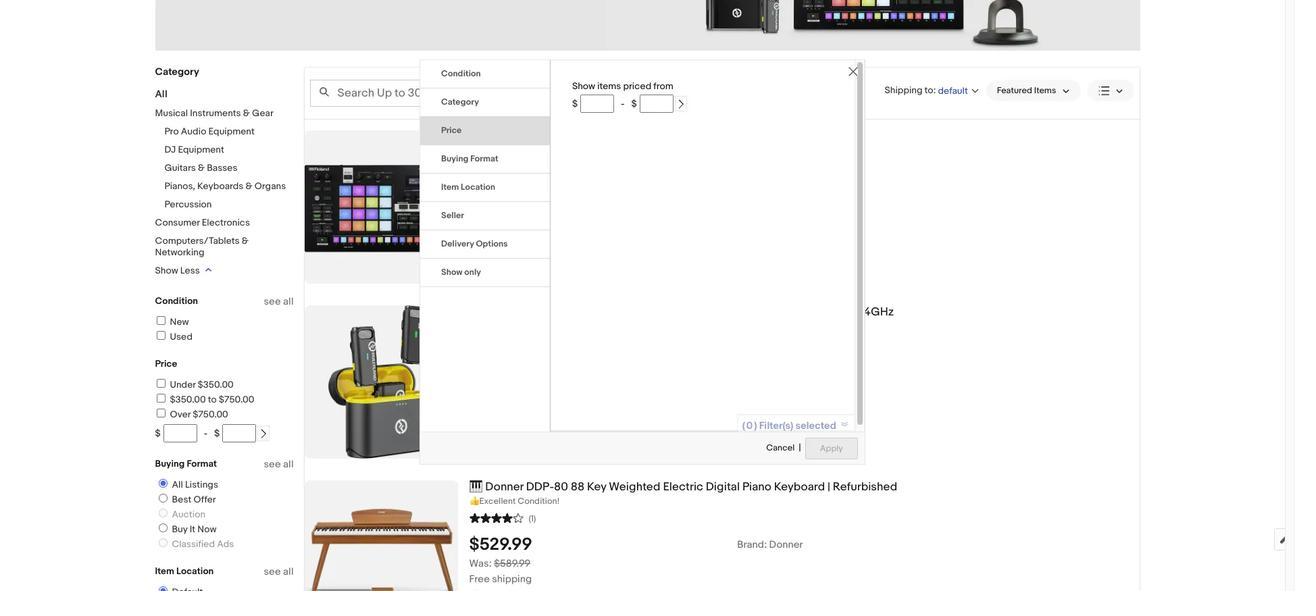 Task type: vqa. For each thing, say whether or not it's contained in the screenshot.
Best Offer
yes



Task type: describe. For each thing, give the bounding box(es) containing it.
Classified Ads radio
[[158, 538, 167, 547]]

studio
[[646, 130, 680, 144]]

show items priced from
[[572, 80, 673, 92]]

best
[[172, 494, 191, 505]]

👍excellent
[[469, 496, 516, 507]]

roland verselab mv-1 production studio refurbished link
[[469, 130, 1139, 144]]

0 vertical spatial item location
[[441, 181, 495, 192]]

delivery options
[[441, 238, 508, 249]]

new link
[[154, 316, 189, 328]]

hollyland
[[469, 305, 518, 319]]

electronics
[[202, 217, 250, 228]]

Used checkbox
[[156, 331, 165, 340]]

submit price range image for maximum value text field associated with minimum value text field
[[676, 99, 686, 109]]

0 horizontal spatial item location
[[155, 565, 214, 577]]

1 vertical spatial $750.00
[[193, 409, 228, 420]]

m1
[[546, 305, 559, 319]]

$350.00 to $750.00 link
[[154, 394, 254, 405]]

0 vertical spatial buying
[[441, 153, 468, 164]]

- for minimum value text box
[[204, 428, 207, 439]]

audio
[[181, 126, 206, 137]]

3 see all from the top
[[264, 565, 294, 578]]

0 vertical spatial equipment
[[208, 126, 255, 137]]

buy
[[172, 524, 188, 535]]

lavalier
[[610, 305, 649, 319]]

all for new
[[283, 295, 294, 308]]

shipping
[[492, 573, 532, 586]]

cancellation
[[754, 305, 821, 319]]

best offer link
[[153, 494, 219, 505]]

Buy It Now radio
[[158, 524, 167, 532]]

all musical instruments & gear pro audio equipment dj equipment guitars & basses pianos, keyboards & organs percussion consumer electronics computers/tablets & networking show less
[[155, 88, 286, 276]]

submit price range image for maximum value text field associated with minimum value text box
[[259, 429, 268, 439]]

1 vertical spatial equipment
[[178, 144, 224, 155]]

Apply submit
[[805, 437, 858, 459]]

Minimum Value text field
[[580, 94, 614, 112]]

roland verselab mv-1 production studio refurbished
[[469, 130, 747, 144]]

$589.99
[[494, 557, 531, 570]]

see for new
[[264, 295, 281, 308]]

networking
[[155, 247, 204, 258]]

buy it now
[[172, 524, 217, 535]]

listings
[[185, 479, 218, 490]]

all listings
[[172, 479, 218, 490]]

see all for all listings
[[264, 458, 294, 471]]

refurbished right studio
[[683, 130, 747, 144]]

& left organs
[[246, 180, 252, 192]]

show less button
[[155, 265, 211, 276]]

see all button for all listings
[[264, 458, 294, 471]]

3 see from the top
[[264, 565, 281, 578]]

consumer
[[155, 217, 200, 228]]

condition inside tab list
[[441, 68, 481, 79]]

weighted
[[609, 480, 660, 494]]

close image
[[849, 67, 858, 76]]

seller
[[441, 210, 464, 221]]

🎹 donner ddp-80 88 key weighted electric digital piano keyboard | refurbished 👍excellent condition!
[[469, 480, 897, 507]]

under $350.00
[[170, 379, 234, 390]]

buying format inside tab list
[[441, 153, 498, 164]]

$ for minimum value text field
[[572, 98, 578, 109]]

114 watching
[[469, 178, 526, 190]]

from
[[654, 80, 673, 92]]

(1) link
[[469, 511, 536, 524]]

🎹 donner ddp-80 88 key weighted electric digital piano keyboard | refurbished link
[[469, 480, 1139, 494]]

dj equipment link
[[165, 144, 224, 155]]

mv-
[[558, 130, 579, 144]]

refurbished down lark
[[506, 355, 559, 366]]

less
[[180, 265, 200, 276]]

pianos, keyboards & organs link
[[165, 180, 286, 192]]

classified ads link
[[153, 538, 237, 550]]

cancel button
[[766, 437, 795, 460]]

0 horizontal spatial category
[[155, 66, 199, 78]]

roland
[[469, 130, 506, 144]]

computers/tablets & networking link
[[155, 235, 249, 258]]

items
[[597, 80, 621, 92]]

brand:
[[737, 538, 767, 551]]

🎹 donner ddp-80 88 key weighted electric digital piano keyboard | refurbished image
[[304, 480, 458, 591]]

1 vertical spatial buying format
[[155, 458, 217, 470]]

0 vertical spatial $350.00
[[198, 379, 234, 390]]

0 horizontal spatial price
[[155, 358, 177, 370]]

3 see all button from the top
[[264, 565, 294, 578]]

ddp-
[[526, 480, 554, 494]]

computers/tablets
[[155, 235, 240, 247]]

see all for new
[[264, 295, 294, 308]]

classified
[[172, 538, 215, 550]]

now
[[197, 524, 217, 535]]

583 results
[[627, 87, 678, 99]]

pro audio equipment link
[[165, 126, 255, 137]]

|
[[828, 480, 830, 494]]

only
[[464, 267, 481, 277]]

key
[[587, 480, 606, 494]]

electric
[[663, 480, 703, 494]]

🎹
[[469, 480, 483, 494]]

lark
[[521, 305, 543, 319]]

Over $750.00 checkbox
[[156, 409, 165, 418]]

Best Offer radio
[[158, 494, 167, 503]]

condition!
[[518, 496, 560, 507]]

dj
[[165, 144, 176, 155]]

results
[[646, 87, 678, 99]]

all for all listings
[[283, 458, 294, 471]]

offer
[[194, 494, 216, 505]]

👍Excellent Condition! text field
[[469, 496, 1139, 507]]

verselab
[[508, 130, 555, 144]]

organs
[[255, 180, 286, 192]]

0 horizontal spatial location
[[176, 565, 214, 577]]

2 ebay refurbished from the top
[[483, 355, 559, 366]]

1
[[579, 130, 583, 144]]

114
[[469, 178, 482, 190]]

donner for brand:
[[769, 538, 803, 551]]

brand: donner was: $589.99 free shipping
[[469, 538, 803, 586]]

4 out of 5 stars image
[[469, 511, 523, 524]]

location inside tab list
[[461, 181, 495, 192]]

microphone,
[[652, 305, 718, 319]]

& down dj equipment link
[[198, 162, 205, 174]]

piano
[[742, 480, 771, 494]]

was:
[[469, 557, 492, 570]]

donner for 🎹
[[485, 480, 524, 494]]

cancel
[[766, 442, 795, 453]]

used
[[170, 331, 192, 343]]

1 vertical spatial buying
[[155, 458, 185, 470]]

watching
[[484, 178, 526, 190]]

production
[[585, 130, 643, 144]]

$ for minimum value text box
[[155, 428, 161, 439]]



Task type: locate. For each thing, give the bounding box(es) containing it.
$ left minimum value text field
[[572, 98, 578, 109]]

classified ads
[[172, 538, 234, 550]]

2 vertical spatial all
[[283, 565, 294, 578]]

buy it now link
[[153, 524, 219, 535]]

1 vertical spatial see
[[264, 458, 281, 471]]

$ down over $750.00 option
[[155, 428, 161, 439]]

583
[[627, 87, 644, 99]]

&
[[243, 107, 250, 119], [198, 162, 205, 174], [246, 180, 252, 192], [242, 235, 249, 247]]

2 see all from the top
[[264, 458, 294, 471]]

88
[[571, 480, 584, 494]]

condition
[[441, 68, 481, 79], [155, 295, 198, 307]]

priced
[[623, 80, 651, 92]]

best offer
[[172, 494, 216, 505]]

1 vertical spatial $350.00
[[170, 394, 206, 405]]

1 vertical spatial location
[[176, 565, 214, 577]]

2 vertical spatial see
[[264, 565, 281, 578]]

2 vertical spatial see all button
[[264, 565, 294, 578]]

1 horizontal spatial all
[[172, 479, 183, 490]]

instruments
[[190, 107, 241, 119]]

donner inside brand: donner was: $589.99 free shipping
[[769, 538, 803, 551]]

ads
[[217, 538, 234, 550]]

0 horizontal spatial item
[[155, 565, 174, 577]]

under
[[170, 379, 196, 390]]

see for all listings
[[264, 458, 281, 471]]

1 vertical spatial condition
[[155, 295, 198, 307]]

1 vertical spatial see all button
[[264, 458, 294, 471]]

buying format up "114"
[[441, 153, 498, 164]]

$527.99
[[469, 155, 531, 176]]

over $750.00 link
[[154, 409, 228, 420]]

all for all musical instruments & gear pro audio equipment dj equipment guitars & basses pianos, keyboards & organs percussion consumer electronics computers/tablets & networking show less
[[155, 88, 167, 101]]

ebay
[[483, 195, 504, 207], [483, 355, 504, 366]]

1 horizontal spatial condition
[[441, 68, 481, 79]]

auction link
[[153, 509, 208, 520]]

musical
[[155, 107, 188, 119]]

0 horizontal spatial show
[[155, 265, 178, 276]]

1 horizontal spatial donner
[[769, 538, 803, 551]]

show left only
[[441, 267, 462, 277]]

see all button for new
[[264, 295, 294, 308]]

1 horizontal spatial item
[[441, 181, 459, 192]]

hollyland lark m1 wireless lavalier microphone, noise cancellation 656ft 2.4ghz image
[[328, 305, 434, 459]]

1 ebay refurbished from the top
[[483, 195, 559, 207]]

maximum value text field for minimum value text field
[[640, 94, 673, 112]]

tab list
[[420, 60, 550, 287]]

percussion link
[[165, 199, 212, 210]]

tab list containing condition
[[420, 60, 550, 287]]

1 see from the top
[[264, 295, 281, 308]]

0 vertical spatial location
[[461, 181, 495, 192]]

$529.99
[[469, 534, 532, 555]]

consumer electronics link
[[155, 217, 250, 228]]

0 vertical spatial see
[[264, 295, 281, 308]]

656ft
[[823, 305, 852, 319]]

$
[[572, 98, 578, 109], [631, 98, 637, 109], [155, 428, 161, 439], [214, 428, 220, 439]]

& down electronics
[[242, 235, 249, 247]]

item location
[[441, 181, 495, 192], [155, 565, 214, 577]]

pianos,
[[165, 180, 195, 192]]

$750.00 right to
[[219, 394, 254, 405]]

category up roland
[[441, 96, 479, 107]]

see all
[[264, 295, 294, 308], [264, 458, 294, 471], [264, 565, 294, 578]]

0 horizontal spatial -
[[204, 428, 207, 439]]

0 horizontal spatial maximum value text field
[[222, 424, 256, 443]]

item left "114"
[[441, 181, 459, 192]]

2 all from the top
[[283, 458, 294, 471]]

Auction radio
[[158, 509, 167, 518]]

1 vertical spatial all
[[283, 458, 294, 471]]

1 horizontal spatial buying format
[[441, 153, 498, 164]]

0 vertical spatial all
[[283, 295, 294, 308]]

- left 583
[[621, 98, 625, 109]]

maximum value text field down from
[[640, 94, 673, 112]]

0 vertical spatial donner
[[485, 480, 524, 494]]

wireless
[[562, 305, 607, 319]]

donner up 👍excellent
[[485, 480, 524, 494]]

1 ebay from the top
[[483, 195, 504, 207]]

submit price range image
[[676, 99, 686, 109], [259, 429, 268, 439]]

0 vertical spatial submit price range image
[[676, 99, 686, 109]]

0 vertical spatial see all button
[[264, 295, 294, 308]]

$350.00 to $750.00 checkbox
[[156, 394, 165, 403]]

Minimum Value text field
[[163, 424, 197, 443]]

under $350.00 link
[[154, 379, 234, 390]]

$ down priced
[[631, 98, 637, 109]]

0 vertical spatial $750.00
[[219, 394, 254, 405]]

refurbished right |
[[833, 480, 897, 494]]

donner inside 🎹 donner ddp-80 88 key weighted electric digital piano keyboard | refurbished 👍excellent condition!
[[485, 480, 524, 494]]

0 vertical spatial all
[[155, 88, 167, 101]]

item location up seller in the top of the page
[[441, 181, 495, 192]]

maximum value text field down $350.00 to $750.00
[[222, 424, 256, 443]]

location
[[461, 181, 495, 192], [176, 565, 214, 577]]

$ down over $750.00
[[214, 428, 220, 439]]

0 horizontal spatial buying format
[[155, 458, 217, 470]]

New checkbox
[[156, 316, 165, 325]]

refurbished down watching on the top left
[[506, 195, 559, 207]]

over $750.00
[[170, 409, 228, 420]]

hollyland lark m1 wireless lavalier microphone, noise cancellation 656ft 2.4ghz
[[469, 305, 894, 319]]

0 vertical spatial see all
[[264, 295, 294, 308]]

All Listings radio
[[158, 479, 167, 488]]

1 horizontal spatial submit price range image
[[676, 99, 686, 109]]

show for show items priced from
[[572, 80, 595, 92]]

all for all listings
[[172, 479, 183, 490]]

show for show only
[[441, 267, 462, 277]]

0 horizontal spatial all
[[155, 88, 167, 101]]

price left roland
[[441, 125, 462, 135]]

ebay down hollyland at the bottom left of page
[[483, 355, 504, 366]]

digital
[[706, 480, 740, 494]]

1 horizontal spatial format
[[470, 153, 498, 164]]

3 all from the top
[[283, 565, 294, 578]]

1 see all from the top
[[264, 295, 294, 308]]

0 vertical spatial buying format
[[441, 153, 498, 164]]

- for minimum value text field
[[621, 98, 625, 109]]

0 vertical spatial ebay refurbished
[[483, 195, 559, 207]]

2 horizontal spatial show
[[572, 80, 595, 92]]

delivery
[[441, 238, 474, 249]]

1 see all button from the top
[[264, 295, 294, 308]]

1 vertical spatial item
[[155, 565, 174, 577]]

1 vertical spatial ebay
[[483, 355, 504, 366]]

donner right brand: on the right of page
[[769, 538, 803, 551]]

0 vertical spatial -
[[621, 98, 625, 109]]

donner
[[485, 480, 524, 494], [769, 538, 803, 551]]

item location up the default option
[[155, 565, 214, 577]]

1 horizontal spatial -
[[621, 98, 625, 109]]

1 vertical spatial ebay refurbished
[[483, 355, 559, 366]]

2 ebay from the top
[[483, 355, 504, 366]]

see all button
[[264, 295, 294, 308], [264, 458, 294, 471], [264, 565, 294, 578]]

1 horizontal spatial buying
[[441, 153, 468, 164]]

equipment down instruments
[[208, 126, 255, 137]]

keyboard
[[774, 480, 825, 494]]

show inside all musical instruments & gear pro audio equipment dj equipment guitars & basses pianos, keyboards & organs percussion consumer electronics computers/tablets & networking show less
[[155, 265, 178, 276]]

- down over $750.00
[[204, 428, 207, 439]]

80
[[554, 480, 568, 494]]

1 vertical spatial -
[[204, 428, 207, 439]]

ebay refurbished
[[483, 195, 559, 207], [483, 355, 559, 366]]

guitars
[[165, 162, 196, 174]]

0 horizontal spatial buying
[[155, 458, 185, 470]]

buying format
[[441, 153, 498, 164], [155, 458, 217, 470]]

0 vertical spatial category
[[155, 66, 199, 78]]

1 horizontal spatial category
[[441, 96, 479, 107]]

format up listings
[[187, 458, 217, 470]]

1 vertical spatial price
[[155, 358, 177, 370]]

location down "$527.99"
[[461, 181, 495, 192]]

free
[[469, 573, 490, 586]]

category
[[155, 66, 199, 78], [441, 96, 479, 107]]

0 horizontal spatial submit price range image
[[259, 429, 268, 439]]

1 vertical spatial item location
[[155, 565, 214, 577]]

refurbished
[[683, 130, 747, 144], [506, 195, 559, 207], [506, 355, 559, 366], [833, 480, 897, 494]]

$350.00 up to
[[198, 379, 234, 390]]

pro
[[165, 126, 179, 137]]

1 vertical spatial all
[[172, 479, 183, 490]]

1 vertical spatial donner
[[769, 538, 803, 551]]

$350.00 to $750.00
[[170, 394, 254, 405]]

1 horizontal spatial show
[[441, 267, 462, 277]]

1 vertical spatial submit price range image
[[259, 429, 268, 439]]

2 see all button from the top
[[264, 458, 294, 471]]

price up under $350.00 checkbox
[[155, 358, 177, 370]]

options
[[476, 238, 508, 249]]

category up musical
[[155, 66, 199, 78]]

0 vertical spatial format
[[470, 153, 498, 164]]

to
[[208, 394, 217, 405]]

2 see from the top
[[264, 458, 281, 471]]

0 vertical spatial price
[[441, 125, 462, 135]]

gear
[[252, 107, 273, 119]]

all right all listings radio
[[172, 479, 183, 490]]

used link
[[154, 331, 192, 343]]

all up musical
[[155, 88, 167, 101]]

$ for maximum value text field associated with minimum value text box
[[214, 428, 220, 439]]

2 vertical spatial see all
[[264, 565, 294, 578]]

format
[[470, 153, 498, 164], [187, 458, 217, 470]]

over
[[170, 409, 191, 420]]

buying up all listings radio
[[155, 458, 185, 470]]

item
[[441, 181, 459, 192], [155, 565, 174, 577]]

(1)
[[529, 513, 536, 524]]

ebay down 114 watching
[[483, 195, 504, 207]]

0 vertical spatial maximum value text field
[[640, 94, 673, 112]]

1 horizontal spatial item location
[[441, 181, 495, 192]]

buying format up all listings link
[[155, 458, 217, 470]]

item up the default option
[[155, 565, 174, 577]]

buying left "$527.99"
[[441, 153, 468, 164]]

1 horizontal spatial price
[[441, 125, 462, 135]]

0 horizontal spatial format
[[187, 458, 217, 470]]

1 vertical spatial see all
[[264, 458, 294, 471]]

1 vertical spatial format
[[187, 458, 217, 470]]

1 all from the top
[[283, 295, 294, 308]]

show down networking
[[155, 265, 178, 276]]

ebay refurbished down watching on the top left
[[483, 195, 559, 207]]

Maximum Value text field
[[640, 94, 673, 112], [222, 424, 256, 443]]

see
[[264, 295, 281, 308], [264, 458, 281, 471], [264, 565, 281, 578]]

Under $350.00 checkbox
[[156, 379, 165, 388]]

keyboards
[[197, 180, 244, 192]]

0 horizontal spatial donner
[[485, 480, 524, 494]]

percussion
[[165, 199, 212, 210]]

hollyland lark m1 wireless lavalier microphone, noise cancellation 656ft 2.4ghz link
[[469, 305, 1139, 319]]

ebay refurbished down lark
[[483, 355, 559, 366]]

0 vertical spatial item
[[441, 181, 459, 192]]

equipment
[[208, 126, 255, 137], [178, 144, 224, 155]]

0 vertical spatial condition
[[441, 68, 481, 79]]

item inside tab list
[[441, 181, 459, 192]]

refurbished inside 🎹 donner ddp-80 88 key weighted electric digital piano keyboard | refurbished 👍excellent condition!
[[833, 480, 897, 494]]

it
[[190, 524, 195, 535]]

$750.00 down $350.00 to $750.00
[[193, 409, 228, 420]]

1 vertical spatial maximum value text field
[[222, 424, 256, 443]]

format down roland
[[470, 153, 498, 164]]

location down classified ads link
[[176, 565, 214, 577]]

musical instruments & gear link
[[155, 107, 273, 119]]

$350.00 up "over $750.00" link
[[170, 394, 206, 405]]

Default radio
[[158, 586, 167, 591]]

1 horizontal spatial maximum value text field
[[640, 94, 673, 112]]

maximum value text field for minimum value text box
[[222, 424, 256, 443]]

show up minimum value text field
[[572, 80, 595, 92]]

0 vertical spatial ebay
[[483, 195, 504, 207]]

equipment up the guitars & basses link
[[178, 144, 224, 155]]

show only
[[441, 267, 481, 277]]

all inside all musical instruments & gear pro audio equipment dj equipment guitars & basses pianos, keyboards & organs percussion consumer electronics computers/tablets & networking show less
[[155, 88, 167, 101]]

1 horizontal spatial location
[[461, 181, 495, 192]]

guitars & basses link
[[165, 162, 237, 174]]

new
[[170, 316, 189, 328]]

& left gear
[[243, 107, 250, 119]]

1 vertical spatial category
[[441, 96, 479, 107]]

roland verselab mv-1 production studio refurbished image
[[304, 130, 458, 284]]

0 horizontal spatial condition
[[155, 295, 198, 307]]

$ for maximum value text field associated with minimum value text field
[[631, 98, 637, 109]]

2.4ghz
[[854, 305, 894, 319]]



